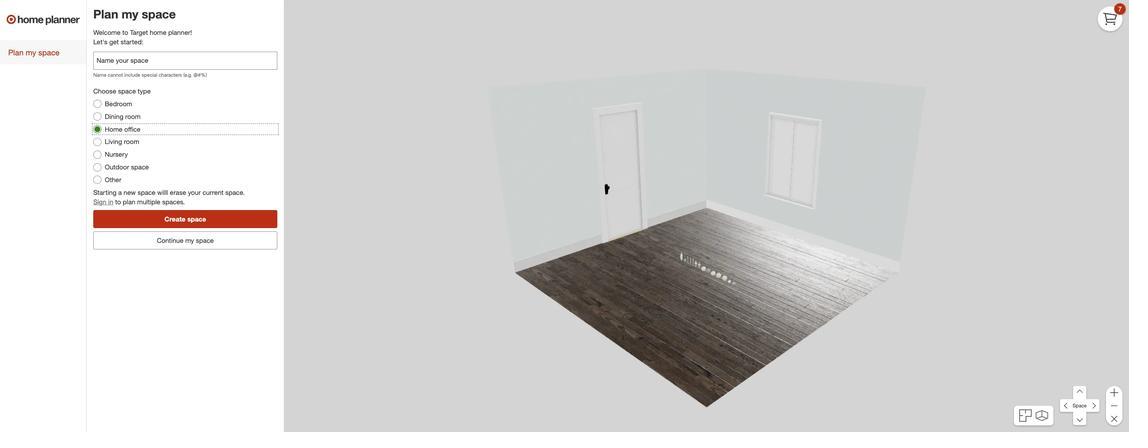 Task type: locate. For each thing, give the bounding box(es) containing it.
Living room radio
[[93, 138, 102, 146]]

Other radio
[[93, 176, 102, 184]]

room up office
[[125, 113, 141, 121]]

0 horizontal spatial my
[[26, 48, 36, 57]]

planner!
[[168, 28, 192, 37]]

dining room
[[105, 113, 141, 121]]

create
[[165, 215, 186, 223]]

1 vertical spatial plan my space
[[8, 48, 60, 57]]

my up target
[[122, 7, 139, 21]]

my inside "button"
[[26, 48, 36, 57]]

to inside "welcome to target home planner! let's get started:"
[[122, 28, 128, 37]]

my inside button
[[185, 237, 194, 245]]

0 vertical spatial room
[[125, 113, 141, 121]]

7
[[1119, 5, 1123, 13]]

space down create space button
[[196, 237, 214, 245]]

0 vertical spatial to
[[122, 28, 128, 37]]

characters
[[159, 72, 182, 78]]

your
[[188, 189, 201, 197]]

plan my space
[[93, 7, 176, 21], [8, 48, 60, 57]]

plan my space down home planner landing page image
[[8, 48, 60, 57]]

let's
[[93, 38, 108, 46]]

multiple
[[137, 198, 160, 206]]

home office
[[105, 125, 141, 133]]

space.
[[226, 189, 245, 197]]

to
[[122, 28, 128, 37], [115, 198, 121, 206]]

Bedroom radio
[[93, 100, 102, 108]]

to up started: at the left top of page
[[122, 28, 128, 37]]

space inside "button"
[[38, 48, 60, 57]]

pan camera right 30° image
[[1087, 400, 1100, 413]]

1 horizontal spatial plan
[[93, 7, 118, 21]]

living room
[[105, 138, 139, 146]]

room down office
[[124, 138, 139, 146]]

2 horizontal spatial my
[[185, 237, 194, 245]]

Home office radio
[[93, 125, 102, 134]]

bedroom
[[105, 100, 132, 108]]

0 horizontal spatial plan
[[8, 48, 24, 57]]

2 vertical spatial my
[[185, 237, 194, 245]]

1 horizontal spatial to
[[122, 28, 128, 37]]

7 button
[[1099, 3, 1127, 31]]

room for dining room
[[125, 113, 141, 121]]

1 vertical spatial plan
[[8, 48, 24, 57]]

spaces.
[[162, 198, 185, 206]]

1 vertical spatial room
[[124, 138, 139, 146]]

to right in
[[115, 198, 121, 206]]

top view button icon image
[[1020, 410, 1033, 423]]

1 horizontal spatial plan my space
[[93, 7, 176, 21]]

welcome to target home planner! let's get started:
[[93, 28, 192, 46]]

space up multiple
[[138, 189, 156, 197]]

include
[[124, 72, 140, 78]]

(e.g.
[[183, 72, 192, 78]]

started:
[[121, 38, 144, 46]]

0 horizontal spatial to
[[115, 198, 121, 206]]

room
[[125, 113, 141, 121], [124, 138, 139, 146]]

@#%)
[[194, 72, 207, 78]]

Outdoor space radio
[[93, 163, 102, 172]]

to inside starting a new space willl erase your current space. sign in to plan multiple spaces.
[[115, 198, 121, 206]]

space
[[142, 7, 176, 21], [38, 48, 60, 57], [118, 87, 136, 95], [131, 163, 149, 172], [138, 189, 156, 197], [187, 215, 206, 223], [196, 237, 214, 245]]

1 vertical spatial my
[[26, 48, 36, 57]]

my down home planner landing page image
[[26, 48, 36, 57]]

None text field
[[93, 52, 278, 70]]

new
[[124, 189, 136, 197]]

erase
[[170, 189, 186, 197]]

home
[[105, 125, 123, 133]]

cannot
[[108, 72, 123, 78]]

my
[[122, 7, 139, 21], [26, 48, 36, 57], [185, 237, 194, 245]]

starting a new space willl erase your current space. sign in to plan multiple spaces.
[[93, 189, 245, 206]]

current
[[203, 189, 224, 197]]

1 vertical spatial to
[[115, 198, 121, 206]]

plan my space up target
[[93, 7, 176, 21]]

Nursery radio
[[93, 151, 102, 159]]

space
[[1074, 403, 1088, 410]]

0 horizontal spatial plan my space
[[8, 48, 60, 57]]

0 vertical spatial plan
[[93, 7, 118, 21]]

0 vertical spatial my
[[122, 7, 139, 21]]

space down home planner landing page image
[[38, 48, 60, 57]]

plan
[[93, 7, 118, 21], [8, 48, 24, 57]]

my right continue in the left bottom of the page
[[185, 237, 194, 245]]

starting
[[93, 189, 117, 197]]

plan my space button
[[0, 40, 86, 65]]



Task type: describe. For each thing, give the bounding box(es) containing it.
choose
[[93, 87, 116, 95]]

continue
[[157, 237, 184, 245]]

other
[[105, 176, 121, 184]]

plan
[[123, 198, 135, 206]]

plan my space inside plan my space "button"
[[8, 48, 60, 57]]

dining
[[105, 113, 124, 121]]

sign in button
[[93, 198, 113, 207]]

space right the create
[[187, 215, 206, 223]]

space inside starting a new space willl erase your current space. sign in to plan multiple spaces.
[[138, 189, 156, 197]]

space right outdoor
[[131, 163, 149, 172]]

continue my space
[[157, 237, 214, 245]]

tilt camera down 30° image
[[1074, 413, 1087, 426]]

space up bedroom
[[118, 87, 136, 95]]

space up the home
[[142, 7, 176, 21]]

willl
[[157, 189, 168, 197]]

name
[[93, 72, 106, 78]]

outdoor space
[[105, 163, 149, 172]]

Dining room radio
[[93, 113, 102, 121]]

plan inside "button"
[[8, 48, 24, 57]]

choose space type
[[93, 87, 151, 95]]

create space
[[165, 215, 206, 223]]

get
[[109, 38, 119, 46]]

nursery
[[105, 151, 128, 159]]

0 vertical spatial plan my space
[[93, 7, 176, 21]]

welcome
[[93, 28, 121, 37]]

continue my space button
[[93, 232, 278, 250]]

office
[[124, 125, 141, 133]]

name cannot include special characters (e.g. @#%)
[[93, 72, 207, 78]]

outdoor
[[105, 163, 129, 172]]

home
[[150, 28, 167, 37]]

sign
[[93, 198, 106, 206]]

create space button
[[93, 210, 278, 228]]

in
[[108, 198, 113, 206]]

a
[[118, 189, 122, 197]]

type
[[138, 87, 151, 95]]

1 horizontal spatial my
[[122, 7, 139, 21]]

pan camera left 30° image
[[1061, 400, 1074, 413]]

tilt camera up 30° image
[[1074, 387, 1087, 400]]

living
[[105, 138, 122, 146]]

front view button icon image
[[1037, 411, 1049, 422]]

home planner landing page image
[[7, 7, 80, 33]]

target
[[130, 28, 148, 37]]

room for living room
[[124, 138, 139, 146]]

special
[[142, 72, 157, 78]]



Task type: vqa. For each thing, say whether or not it's contained in the screenshot.
Name cannot include special characters (e.g. @#%)
yes



